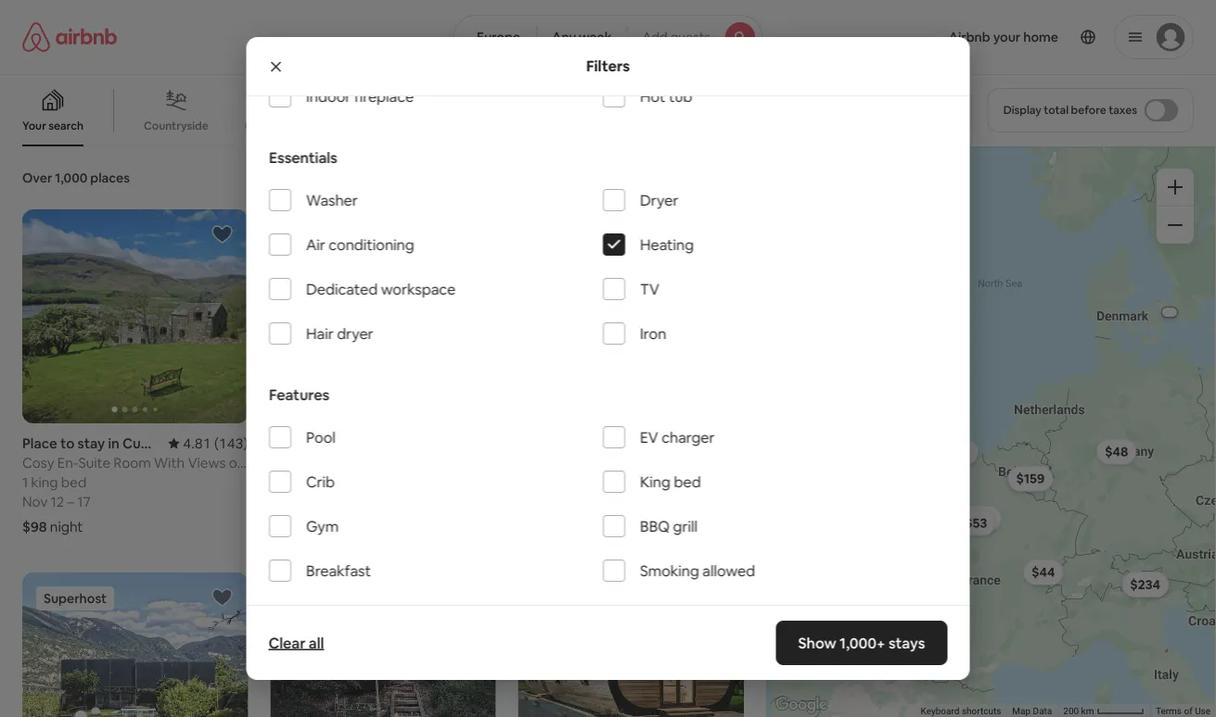Task type: locate. For each thing, give the bounding box(es) containing it.
– right the 26
[[318, 493, 325, 511]]

filters
[[586, 57, 630, 76]]

1 horizontal spatial –
[[318, 493, 325, 511]]

1 horizontal spatial bed
[[673, 473, 700, 492]]

bed up 17
[[61, 474, 87, 492]]

group
[[0, 74, 876, 147], [22, 210, 248, 424], [270, 210, 496, 424], [518, 210, 744, 424], [22, 573, 248, 718], [270, 573, 496, 718], [518, 573, 744, 718]]

over 1,000 places
[[22, 170, 130, 186]]

bed inside filters dialog
[[673, 473, 700, 492]]

$808
[[270, 518, 304, 536]]

$159
[[1016, 471, 1045, 488]]

9
[[270, 474, 278, 492]]

night
[[50, 518, 83, 536], [307, 518, 340, 536]]

show 1,000+ stays
[[798, 634, 925, 653]]

$53
[[965, 515, 987, 532]]

1 left king
[[22, 474, 28, 492]]

stays
[[889, 634, 925, 653]]

0 vertical spatial 1
[[22, 474, 28, 492]]

countryside
[[144, 119, 208, 133]]

all
[[309, 634, 324, 653]]

0 horizontal spatial 1
[[22, 474, 28, 492]]

crib
[[306, 473, 334, 492]]

0 horizontal spatial beds
[[281, 474, 313, 492]]

google map
showing 28 stays. region
[[766, 147, 1216, 718]]

use
[[1195, 706, 1211, 718]]

beds right single
[[569, 474, 601, 492]]

1 inside 1 king bed nov 12 – 17 $98 night
[[22, 474, 28, 492]]

iron
[[640, 324, 666, 343]]

1 horizontal spatial 1
[[357, 493, 362, 511]]

add to wishlist: place to stay in cumbria, uk image
[[211, 224, 233, 246]]

uk
[[360, 435, 380, 453]]

bed inside 1 king bed nov 12 – 17 $98 night
[[61, 474, 87, 492]]

1 horizontal spatial night
[[307, 518, 340, 536]]

1 inside castle in fife, uk kinnettles mansion 9 beds nov 26 – dec 1 $808 night
[[357, 493, 362, 511]]

dec
[[328, 493, 354, 511]]

castles
[[245, 119, 284, 133]]

1 horizontal spatial nov
[[270, 493, 296, 511]]

tub
[[668, 87, 692, 106]]

1
[[22, 474, 28, 492], [357, 493, 362, 511]]

heating
[[640, 235, 693, 254]]

bbq grill
[[640, 517, 697, 536]]

4.91 out of 5 average rating,  155 reviews image
[[664, 435, 744, 453]]

show 1,000+ stays link
[[776, 622, 948, 666]]

king
[[31, 474, 58, 492]]

km
[[1081, 706, 1094, 718]]

2 – from the left
[[318, 493, 325, 511]]

of
[[1184, 706, 1193, 718]]

dedicated workspace
[[306, 280, 455, 299]]

None search field
[[454, 15, 762, 59]]

0 horizontal spatial bed
[[61, 474, 87, 492]]

kinnettles
[[270, 454, 335, 472]]

any week
[[552, 29, 612, 45]]

king
[[640, 473, 670, 492]]

nov
[[22, 493, 48, 511], [270, 493, 296, 511]]

add to wishlist: tiny home in bolzano, italy image
[[211, 587, 233, 610]]

zoom in image
[[1168, 180, 1183, 195]]

beds inside castle in fife, uk kinnettles mansion 9 beds nov 26 – dec 1 $808 night
[[281, 474, 313, 492]]

search
[[49, 119, 83, 133]]

night down the 26
[[307, 518, 340, 536]]

beds
[[281, 474, 313, 492], [569, 474, 601, 492]]

– inside 1 king bed nov 12 – 17 $98 night
[[67, 493, 74, 511]]

map
[[1012, 706, 1031, 718]]

$98
[[22, 518, 47, 536]]

4.81 out of 5 average rating,  143 reviews image
[[168, 435, 248, 453]]

nov down king
[[22, 493, 48, 511]]

1 right dec on the bottom left of page
[[357, 493, 362, 511]]

2 night from the left
[[307, 518, 340, 536]]

$234
[[1130, 577, 1161, 594]]

nov inside 1 king bed nov 12 – 17 $98 night
[[22, 493, 48, 511]]

17
[[77, 493, 91, 511]]

europe
[[477, 29, 520, 45]]

0 horizontal spatial nov
[[22, 493, 48, 511]]

display
[[1003, 103, 1041, 117]]

26
[[299, 493, 315, 511]]

castle in fife, uk kinnettles mansion 9 beds nov 26 – dec 1 $808 night
[[270, 435, 391, 536]]

1 nov from the left
[[22, 493, 48, 511]]

group containing your search
[[0, 74, 876, 147]]

terms of use
[[1156, 706, 1211, 718]]

4.81 (143)
[[183, 435, 248, 453]]

2 nov from the left
[[270, 493, 296, 511]]

–
[[67, 493, 74, 511], [318, 493, 325, 511]]

bed right king at the right bottom of the page
[[673, 473, 700, 492]]

4.91
[[679, 435, 707, 453]]

castle
[[270, 435, 312, 453]]

1 beds from the left
[[281, 474, 313, 492]]

bbq
[[640, 517, 669, 536]]

nov down 9
[[270, 493, 296, 511]]

smoking
[[640, 562, 699, 581]]

4
[[518, 474, 526, 492]]

any week button
[[536, 15, 628, 59]]

night down 12
[[50, 518, 83, 536]]

hair dryer
[[306, 324, 373, 343]]

profile element
[[785, 0, 1194, 74]]

1 vertical spatial 1
[[357, 493, 362, 511]]

$44
[[1032, 565, 1055, 581]]

night inside castle in fife, uk kinnettles mansion 9 beds nov 26 – dec 1 $808 night
[[307, 518, 340, 536]]

0 horizontal spatial –
[[67, 493, 74, 511]]

add to wishlist: treehouse in llanafan-fawr, uk image
[[459, 587, 481, 610]]

hot tub
[[640, 87, 692, 106]]

– left 17
[[67, 493, 74, 511]]

1 – from the left
[[67, 493, 74, 511]]

display total before taxes
[[1003, 103, 1137, 117]]

0 horizontal spatial night
[[50, 518, 83, 536]]

europe button
[[454, 15, 537, 59]]

1 night from the left
[[50, 518, 83, 536]]

over
[[22, 170, 52, 186]]

beds down kinnettles
[[281, 474, 313, 492]]

$305 button
[[931, 440, 978, 466]]

terms of use link
[[1156, 706, 1211, 718]]

4.81
[[183, 435, 211, 453]]

bed
[[673, 473, 700, 492], [61, 474, 87, 492]]

1 horizontal spatial beds
[[569, 474, 601, 492]]



Task type: vqa. For each thing, say whether or not it's contained in the screenshot.
'Castles'
yes



Task type: describe. For each thing, give the bounding box(es) containing it.
map data button
[[1012, 706, 1052, 718]]

indoor fireplace
[[306, 87, 413, 106]]

your
[[22, 119, 46, 133]]

king bed
[[640, 473, 700, 492]]

2 beds from the left
[[569, 474, 601, 492]]

clear all
[[269, 634, 324, 653]]

12
[[51, 493, 64, 511]]

add guests
[[642, 29, 710, 45]]

$234 button
[[1122, 572, 1169, 598]]

dryer
[[336, 324, 373, 343]]

air
[[306, 235, 325, 254]]

dedicated
[[306, 280, 377, 299]]

grill
[[673, 517, 697, 536]]

keyboard shortcuts
[[921, 706, 1001, 718]]

night inside 1 king bed nov 12 – 17 $98 night
[[50, 518, 83, 536]]

add guests button
[[627, 15, 762, 59]]

in
[[315, 435, 327, 453]]

pool
[[306, 428, 335, 447]]

keyboard
[[921, 706, 959, 718]]

clear all button
[[259, 625, 333, 662]]

smoking allowed
[[640, 562, 755, 581]]

(155)
[[710, 435, 744, 453]]

charger
[[661, 428, 714, 447]]

taxes
[[1109, 103, 1137, 117]]

gym
[[306, 517, 338, 536]]

filters dialog
[[246, 0, 970, 718]]

1,000
[[55, 170, 87, 186]]

places
[[90, 170, 130, 186]]

fireplace
[[354, 87, 413, 106]]

$48 button
[[1097, 439, 1137, 465]]

4.91 (155)
[[679, 435, 744, 453]]

air conditioning
[[306, 235, 414, 254]]

essentials
[[269, 148, 337, 167]]

$48
[[1105, 444, 1128, 461]]

1 king bed nov 12 – 17 $98 night
[[22, 474, 91, 536]]

hot
[[640, 87, 665, 106]]

$313 button
[[957, 506, 1002, 532]]

clear
[[269, 634, 306, 653]]

$313
[[965, 511, 993, 528]]

any
[[552, 29, 576, 45]]

guests
[[670, 29, 710, 45]]

$305
[[940, 444, 970, 461]]

ev
[[640, 428, 658, 447]]

workspace
[[381, 280, 455, 299]]

features
[[269, 385, 329, 404]]

total
[[1044, 103, 1069, 117]]

mansion
[[338, 454, 391, 472]]

google image
[[771, 694, 832, 718]]

show
[[798, 634, 837, 653]]

nov inside castle in fife, uk kinnettles mansion 9 beds nov 26 – dec 1 $808 night
[[270, 493, 296, 511]]

1,000+
[[840, 634, 886, 653]]

200
[[1063, 706, 1079, 718]]

before
[[1071, 103, 1106, 117]]

your search
[[22, 119, 83, 133]]

week
[[579, 29, 612, 45]]

add to wishlist: bungalow in canterbury, uk image
[[707, 587, 729, 610]]

map data
[[1012, 706, 1052, 718]]

add
[[642, 29, 668, 45]]

tv
[[640, 280, 659, 299]]

fife,
[[330, 435, 357, 453]]

washer
[[306, 191, 357, 210]]

terms
[[1156, 706, 1182, 718]]

keyboard shortcuts button
[[921, 706, 1001, 718]]

$53 button
[[956, 511, 996, 537]]

$159 button
[[1008, 466, 1053, 492]]

200 km
[[1063, 706, 1096, 718]]

shortcuts
[[962, 706, 1001, 718]]

none search field containing europe
[[454, 15, 762, 59]]

4 single beds
[[518, 474, 601, 492]]

zoom out image
[[1168, 218, 1183, 233]]

hair
[[306, 324, 333, 343]]

conditioning
[[328, 235, 414, 254]]

single
[[529, 474, 566, 492]]

(143)
[[214, 435, 248, 453]]

indoor
[[306, 87, 350, 106]]

– inside castle in fife, uk kinnettles mansion 9 beds nov 26 – dec 1 $808 night
[[318, 493, 325, 511]]

allowed
[[702, 562, 755, 581]]



